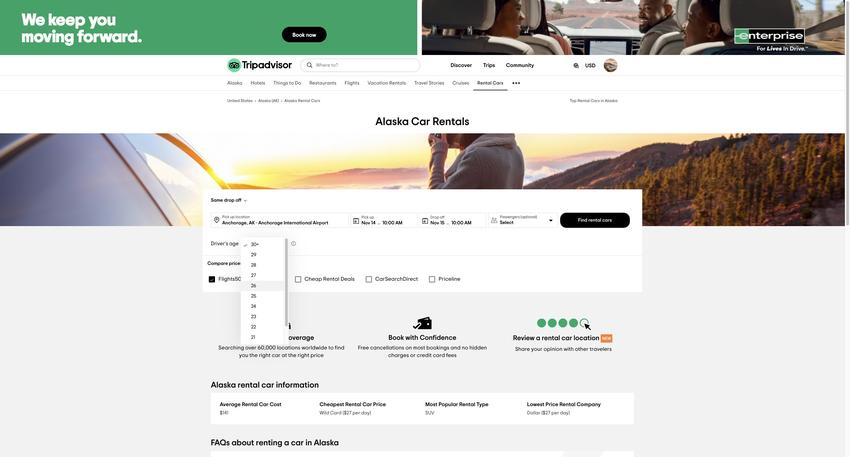 Task type: locate. For each thing, give the bounding box(es) containing it.
0 horizontal spatial day)
[[361, 411, 371, 415]]

car for cheapest rental car price
[[363, 402, 372, 407]]

1 10:00 am from the left
[[383, 220, 403, 225]]

2 10:00 from the left
[[452, 220, 464, 225]]

per down lowest price rental company
[[552, 411, 559, 415]]

hidden
[[470, 345, 487, 351]]

0 horizontal spatial off
[[236, 198, 242, 203]]

alaska
[[227, 81, 243, 86], [258, 99, 271, 103], [285, 99, 297, 103], [605, 99, 618, 103], [376, 116, 409, 127], [211, 381, 236, 389], [314, 439, 339, 447]]

rental right top at right top
[[578, 99, 590, 103]]

up
[[230, 215, 235, 219], [370, 215, 374, 219]]

discover
[[451, 63, 472, 68]]

1 10:00 from the left
[[383, 220, 395, 225]]

1 vertical spatial select
[[247, 261, 260, 266]]

states
[[241, 99, 253, 103]]

0 horizontal spatial nov
[[362, 220, 370, 225]]

1 vertical spatial a
[[284, 439, 289, 447]]

rental left type
[[459, 402, 475, 407]]

cars down restaurants
[[311, 99, 320, 103]]

1 horizontal spatial select
[[500, 220, 514, 225]]

10:00 am right 14
[[383, 220, 403, 225]]

21
[[251, 335, 255, 340]]

2 up from the left
[[370, 215, 374, 219]]

15
[[440, 220, 445, 225]]

0 horizontal spatial the
[[250, 353, 258, 358]]

alaska rental car information
[[211, 381, 319, 389]]

and
[[451, 345, 461, 351]]

1 horizontal spatial day)
[[560, 411, 570, 415]]

1 the from the left
[[250, 353, 258, 358]]

1 pick from the left
[[222, 215, 229, 219]]

1 up from the left
[[230, 215, 235, 219]]

nov
[[362, 220, 370, 225], [431, 220, 439, 225]]

dollar
[[527, 411, 541, 415]]

pick for nov 15
[[362, 215, 369, 219]]

cars for alaska rental cars
[[311, 99, 320, 103]]

alaska for alaska
[[227, 81, 243, 86]]

1 horizontal spatial the
[[288, 353, 297, 358]]

up down 'drop'
[[230, 215, 235, 219]]

alaska inside alaska link
[[227, 81, 243, 86]]

things to do
[[273, 81, 301, 86]]

1 horizontal spatial cars
[[493, 81, 504, 86]]

1 vertical spatial off
[[440, 215, 445, 219]]

cheapest rental car price
[[320, 402, 386, 407]]

1 horizontal spatial nov
[[431, 220, 439, 225]]

2 nov from the left
[[431, 220, 439, 225]]

to left find
[[329, 345, 334, 351]]

1 horizontal spatial rental
[[542, 335, 560, 342]]

to left do at the left top of the page
[[289, 81, 294, 86]]

0 horizontal spatial per
[[353, 411, 360, 415]]

the right at
[[288, 353, 297, 358]]

day)
[[361, 411, 371, 415], [560, 411, 570, 415]]

pick down same drop off
[[222, 215, 229, 219]]

60,000
[[258, 345, 276, 351]]

per down cheapest rental car price
[[353, 411, 360, 415]]

nov for nov 15
[[431, 220, 439, 225]]

($27 right dollar
[[542, 411, 551, 415]]

0 horizontal spatial ($27
[[343, 411, 352, 415]]

pick up
[[362, 215, 374, 219]]

information
[[276, 381, 319, 389]]

0 vertical spatial rental
[[589, 218, 602, 223]]

0 horizontal spatial 10:00
[[383, 220, 395, 225]]

rental inside button
[[589, 218, 602, 223]]

20
[[251, 345, 257, 350]]

0 horizontal spatial location
[[236, 215, 250, 219]]

cruises link
[[449, 76, 474, 90]]

nov down pick up
[[362, 220, 370, 225]]

driver's age
[[211, 241, 239, 246]]

am
[[396, 220, 403, 225], [465, 220, 472, 225]]

0 vertical spatial to
[[289, 81, 294, 86]]

with down review a rental car location new
[[564, 346, 574, 352]]

pick up nov 14
[[362, 215, 369, 219]]

most
[[426, 402, 438, 407]]

1 vertical spatial rentals
[[433, 116, 470, 127]]

lowest
[[527, 402, 545, 407]]

hotels
[[251, 81, 265, 86]]

new
[[603, 336, 611, 341]]

1 price from the left
[[373, 402, 386, 407]]

top
[[570, 99, 577, 103]]

worldwide
[[249, 334, 282, 341]]

rental
[[589, 218, 602, 223], [542, 335, 560, 342], [238, 381, 260, 389]]

10:00 right 14
[[383, 220, 395, 225]]

am right 14
[[396, 220, 403, 225]]

location up other
[[574, 335, 600, 342]]

united states link
[[227, 98, 253, 103]]

1 horizontal spatial off
[[440, 215, 445, 219]]

off right 'drop'
[[236, 198, 242, 203]]

0 vertical spatial off
[[236, 198, 242, 203]]

or
[[410, 353, 416, 358]]

at
[[282, 353, 287, 358]]

2 am from the left
[[465, 220, 472, 225]]

0 horizontal spatial 10:00 am
[[383, 220, 403, 225]]

faqs about renting a car in alaska
[[211, 439, 339, 447]]

location down same drop off
[[236, 215, 250, 219]]

2 horizontal spatial cars
[[591, 99, 600, 103]]

day) down lowest price rental company
[[560, 411, 570, 415]]

1 horizontal spatial am
[[465, 220, 472, 225]]

1 vertical spatial in
[[306, 439, 312, 447]]

right down worldwide
[[298, 353, 309, 358]]

in
[[601, 99, 604, 103], [306, 439, 312, 447]]

1 horizontal spatial 10:00
[[452, 220, 464, 225]]

popular
[[439, 402, 458, 407]]

worldwide coverage
[[249, 334, 314, 341]]

2 horizontal spatial rental
[[589, 218, 602, 223]]

1 horizontal spatial car
[[363, 402, 372, 407]]

usd
[[586, 63, 596, 68]]

1 horizontal spatial price
[[546, 402, 559, 407]]

to
[[289, 81, 294, 86], [329, 345, 334, 351]]

0 horizontal spatial am
[[396, 220, 403, 225]]

0 vertical spatial in
[[601, 99, 604, 103]]

am right 15
[[465, 220, 472, 225]]

1 horizontal spatial ($27
[[542, 411, 551, 415]]

1 vertical spatial to
[[329, 345, 334, 351]]

car
[[562, 335, 573, 342], [272, 353, 281, 358], [262, 381, 274, 389], [291, 439, 304, 447]]

alaska (ak)
[[258, 99, 279, 103]]

1 horizontal spatial to
[[329, 345, 334, 351]]

10:00 am
[[383, 220, 403, 225], [452, 220, 472, 225]]

restaurants link
[[305, 76, 341, 90]]

opinion
[[544, 346, 563, 352]]

share your opinion with other travelers
[[515, 346, 612, 352]]

rental for alaska rental car information
[[238, 381, 260, 389]]

0 horizontal spatial cars
[[311, 99, 320, 103]]

10:00 am for nov 14
[[383, 220, 403, 225]]

cars for top rental cars in alaska
[[591, 99, 600, 103]]

0 vertical spatial rentals
[[389, 81, 406, 86]]

None search field
[[301, 59, 420, 71]]

rental right find
[[589, 218, 602, 223]]

carsearchdirect
[[376, 276, 418, 282]]

1 horizontal spatial pick
[[362, 215, 369, 219]]

0 horizontal spatial rental
[[238, 381, 260, 389]]

alaska for alaska rental car information
[[211, 381, 236, 389]]

hotels link
[[247, 76, 269, 90]]

1 per from the left
[[353, 411, 360, 415]]

2 pick from the left
[[362, 215, 369, 219]]

searching
[[219, 345, 244, 351]]

cars right top at right top
[[591, 99, 600, 103]]

rental down do at the left top of the page
[[298, 99, 310, 103]]

2 vertical spatial rental
[[238, 381, 260, 389]]

0 horizontal spatial right
[[259, 353, 271, 358]]

drop
[[431, 215, 439, 219]]

select down passengers
[[500, 220, 514, 225]]

cars down the trips at the right top of page
[[493, 81, 504, 86]]

a up the your
[[536, 335, 541, 342]]

select down '29'
[[247, 261, 260, 266]]

car right 'renting'
[[291, 439, 304, 447]]

cars
[[493, 81, 504, 86], [311, 99, 320, 103], [591, 99, 600, 103]]

10:00 am right 15
[[452, 220, 472, 225]]

day) down cheapest rental car price
[[361, 411, 371, 415]]

1 horizontal spatial with
[[564, 346, 574, 352]]

rental up the wild card ($27 per day)
[[346, 402, 362, 407]]

1 nov from the left
[[362, 220, 370, 225]]

1 am from the left
[[396, 220, 403, 225]]

most
[[413, 345, 425, 351]]

search image
[[307, 62, 313, 69]]

do
[[295, 81, 301, 86]]

1 horizontal spatial location
[[574, 335, 600, 342]]

a right 'renting'
[[284, 439, 289, 447]]

26
[[251, 283, 256, 288]]

searching over 60,000 locations worldwide to find you the right car at the right price
[[219, 345, 345, 358]]

1 horizontal spatial in
[[601, 99, 604, 103]]

up up 14
[[370, 215, 374, 219]]

0 vertical spatial a
[[536, 335, 541, 342]]

1 horizontal spatial 10:00 am
[[452, 220, 472, 225]]

2 price from the left
[[546, 402, 559, 407]]

locations
[[277, 345, 300, 351]]

a
[[536, 335, 541, 342], [284, 439, 289, 447]]

0 horizontal spatial to
[[289, 81, 294, 86]]

0 horizontal spatial price
[[373, 402, 386, 407]]

on
[[406, 345, 412, 351]]

10:00 am for nov 15
[[452, 220, 472, 225]]

0 horizontal spatial car
[[259, 402, 269, 407]]

0 horizontal spatial pick
[[222, 215, 229, 219]]

car inside searching over 60,000 locations worldwide to find you the right car at the right price
[[272, 353, 281, 358]]

2 right from the left
[[298, 353, 309, 358]]

1 horizontal spatial up
[[370, 215, 374, 219]]

rental up 'dollar ($27 per day)' on the bottom right
[[560, 402, 576, 407]]

City or Airport text field
[[222, 213, 346, 227]]

2 10:00 am from the left
[[452, 220, 472, 225]]

rental down the trips at the right top of page
[[478, 81, 492, 86]]

nov down drop at the top right of page
[[431, 220, 439, 225]]

0 horizontal spatial with
[[406, 334, 418, 341]]

off up 15
[[440, 215, 445, 219]]

with
[[406, 334, 418, 341], [564, 346, 574, 352]]

0 horizontal spatial select
[[247, 261, 260, 266]]

wild card ($27 per day)
[[320, 411, 371, 415]]

0 horizontal spatial up
[[230, 215, 235, 219]]

($27 down cheapest rental car price
[[343, 411, 352, 415]]

10:00 right 15
[[452, 220, 464, 225]]

2 horizontal spatial car
[[411, 116, 430, 127]]

right down 60,000
[[259, 353, 271, 358]]

1 horizontal spatial right
[[298, 353, 309, 358]]

suv
[[426, 411, 435, 415]]

0 vertical spatial location
[[236, 215, 250, 219]]

0 horizontal spatial rentals
[[389, 81, 406, 86]]

car left at
[[272, 353, 281, 358]]

29
[[251, 253, 257, 257]]

community button
[[501, 58, 540, 72]]

rental up "average rental car cost"
[[238, 381, 260, 389]]

find rental cars
[[578, 218, 612, 223]]

worldwide
[[302, 345, 327, 351]]

rental left deals
[[323, 276, 340, 282]]

0 horizontal spatial in
[[306, 439, 312, 447]]

confidence
[[420, 334, 457, 341]]

fees
[[446, 353, 457, 358]]

the down 20
[[250, 353, 258, 358]]

0 vertical spatial select
[[500, 220, 514, 225]]

review
[[513, 335, 535, 342]]

wild
[[320, 411, 329, 415]]

(ak)
[[272, 99, 279, 103]]

with up on on the left bottom of page
[[406, 334, 418, 341]]

car up share your opinion with other travelers
[[562, 335, 573, 342]]

1 horizontal spatial per
[[552, 411, 559, 415]]

flights50off
[[219, 276, 248, 282]]

alaska inside alaska (ak) link
[[258, 99, 271, 103]]

rental up "opinion"
[[542, 335, 560, 342]]

14
[[371, 220, 376, 225]]

10:00 for 15
[[452, 220, 464, 225]]

card
[[330, 411, 342, 415]]



Task type: describe. For each thing, give the bounding box(es) containing it.
23
[[251, 314, 256, 319]]

things to do link
[[269, 76, 305, 90]]

select inside passengers (optional) select
[[500, 220, 514, 225]]

rental cars
[[478, 81, 504, 86]]

compare
[[208, 261, 228, 266]]

trips
[[483, 63, 495, 68]]

car up the cost
[[262, 381, 274, 389]]

rental cars link
[[474, 76, 508, 90]]

rental right average
[[242, 402, 258, 407]]

alaska car rentals
[[376, 116, 470, 127]]

am for 14
[[396, 220, 403, 225]]

lowest price rental company
[[527, 402, 601, 407]]

all
[[261, 261, 267, 266]]

1 vertical spatial location
[[574, 335, 600, 342]]

book
[[389, 334, 404, 341]]

united states
[[227, 99, 253, 103]]

share
[[515, 346, 530, 352]]

22
[[251, 325, 256, 330]]

1 vertical spatial with
[[564, 346, 574, 352]]

age
[[229, 241, 239, 246]]

average rental car cost
[[220, 402, 282, 407]]

drop off
[[431, 215, 445, 219]]

nov 15
[[431, 220, 445, 225]]

nov 14
[[362, 220, 376, 225]]

your
[[531, 346, 543, 352]]

up for nov 15
[[370, 215, 374, 219]]

over
[[245, 345, 257, 351]]

nov for nov 14
[[362, 220, 370, 225]]

prices
[[229, 261, 243, 266]]

alaska for alaska car rentals
[[376, 116, 409, 127]]

charges
[[388, 353, 409, 358]]

passengers
[[500, 215, 520, 219]]

travel
[[414, 81, 428, 86]]

up for drop off
[[230, 215, 235, 219]]

top rental cars in alaska
[[570, 99, 618, 103]]

cost
[[270, 402, 282, 407]]

0 horizontal spatial a
[[284, 439, 289, 447]]

Search search field
[[316, 62, 414, 68]]

find
[[578, 218, 588, 223]]

most popular rental type
[[426, 402, 489, 407]]

alaska for alaska (ak)
[[258, 99, 271, 103]]

free
[[358, 345, 369, 351]]

cars
[[603, 218, 612, 223]]

other
[[575, 346, 589, 352]]

usd button
[[567, 58, 601, 73]]

review a rental car location new
[[513, 335, 611, 342]]

vacation rentals
[[368, 81, 406, 86]]

car for average rental car cost
[[259, 402, 269, 407]]

no
[[462, 345, 468, 351]]

28
[[251, 263, 256, 268]]

advertisement region
[[0, 0, 845, 55]]

1 horizontal spatial rentals
[[433, 116, 470, 127]]

cheapest
[[320, 402, 344, 407]]

0 vertical spatial with
[[406, 334, 418, 341]]

type
[[477, 402, 489, 407]]

profile picture image
[[604, 58, 618, 72]]

united
[[227, 99, 240, 103]]

alaska (ak) link
[[258, 98, 279, 103]]

vacation
[[368, 81, 388, 86]]

rental for find rental cars
[[589, 218, 602, 223]]

alaska link
[[223, 76, 247, 90]]

2 per from the left
[[552, 411, 559, 415]]

alaska for alaska rental cars
[[285, 99, 297, 103]]

vacation rentals link
[[364, 76, 410, 90]]

(optional)
[[521, 215, 537, 219]]

to inside searching over 60,000 locations worldwide to find you the right car at the right price
[[329, 345, 334, 351]]

book with confidence
[[389, 334, 457, 341]]

travel stories link
[[410, 76, 449, 90]]

deals
[[341, 276, 355, 282]]

renting
[[256, 439, 283, 447]]

2 ($27 from the left
[[542, 411, 551, 415]]

alaska rental cars
[[285, 99, 320, 103]]

things
[[273, 81, 288, 86]]

same drop off
[[211, 198, 242, 203]]

passengers (optional) select
[[500, 215, 537, 225]]

average
[[220, 402, 241, 407]]

select all
[[247, 261, 267, 266]]

1 horizontal spatial a
[[536, 335, 541, 342]]

restaurants
[[310, 81, 337, 86]]

1 right from the left
[[259, 353, 271, 358]]

am for 15
[[465, 220, 472, 225]]

$141
[[220, 411, 228, 415]]

company
[[577, 402, 601, 407]]

1 vertical spatial rental
[[542, 335, 560, 342]]

27
[[251, 273, 256, 278]]

24
[[251, 304, 256, 309]]

find
[[335, 345, 345, 351]]

stories
[[429, 81, 445, 86]]

same
[[211, 198, 223, 203]]

you
[[239, 353, 248, 358]]

2 the from the left
[[288, 353, 297, 358]]

flights
[[345, 81, 360, 86]]

compare prices
[[208, 261, 243, 266]]

free cancellations on most bookings and no hidden charges or credit card fees
[[358, 345, 487, 358]]

10:00 for 14
[[383, 220, 395, 225]]

pick for drop off
[[222, 215, 229, 219]]

cheap rental deals
[[305, 276, 355, 282]]

1 ($27 from the left
[[343, 411, 352, 415]]

travel stories
[[414, 81, 445, 86]]

to inside "link"
[[289, 81, 294, 86]]

1 day) from the left
[[361, 411, 371, 415]]

dollar ($27 per day)
[[527, 411, 570, 415]]

bookings
[[427, 345, 450, 351]]

faqs
[[211, 439, 230, 447]]

drop
[[224, 198, 235, 203]]

tripadvisor image
[[227, 58, 292, 72]]

2 day) from the left
[[560, 411, 570, 415]]



Task type: vqa. For each thing, say whether or not it's contained in the screenshot.
San on the top
no



